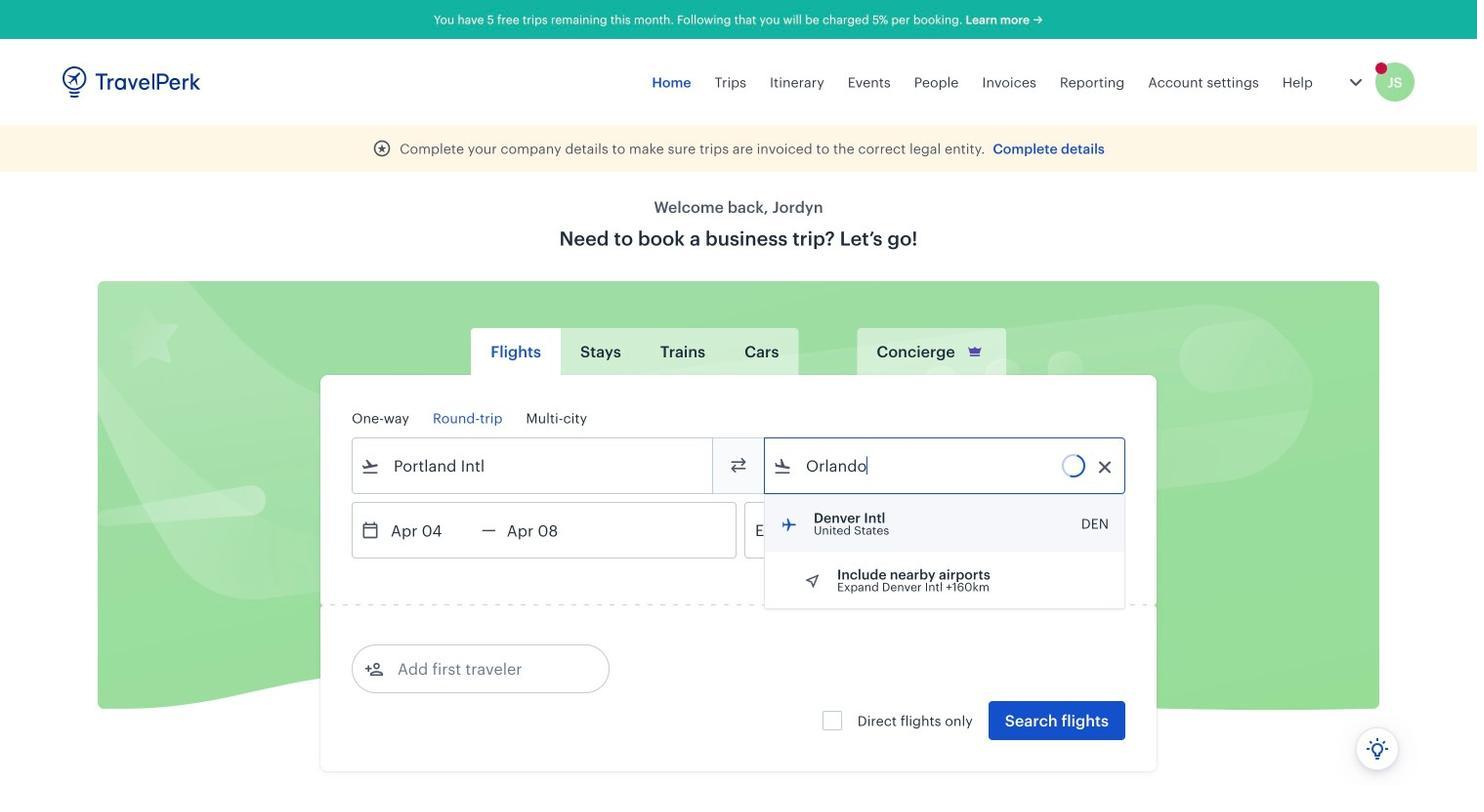 Task type: locate. For each thing, give the bounding box(es) containing it.
To search field
[[793, 451, 1099, 482]]

From search field
[[380, 451, 687, 482]]

Depart text field
[[380, 503, 482, 558]]

Add first traveler search field
[[384, 654, 587, 685]]



Task type: describe. For each thing, give the bounding box(es) containing it.
Return text field
[[496, 503, 598, 558]]



